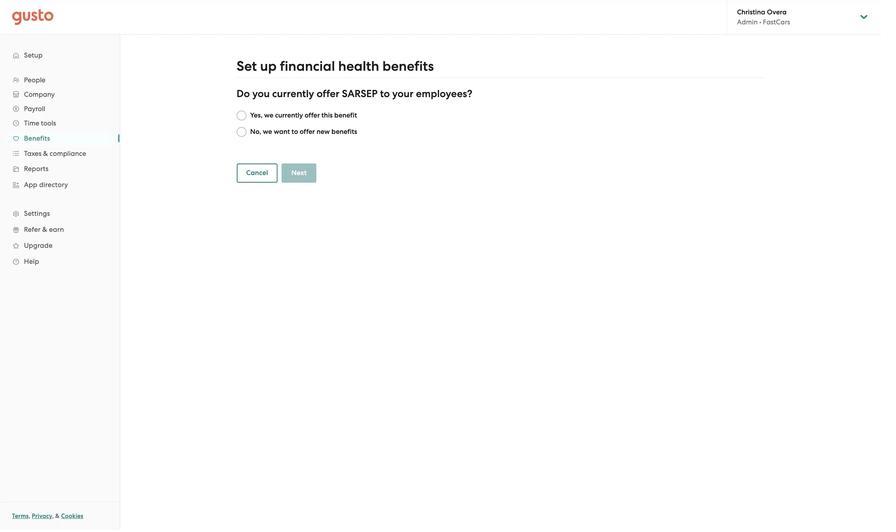 Task type: describe. For each thing, give the bounding box(es) containing it.
set up financial health benefits
[[237, 58, 434, 74]]

offer for this
[[305, 111, 320, 120]]

refer & earn
[[24, 226, 64, 234]]

refer
[[24, 226, 41, 234]]

payroll
[[24, 105, 45, 113]]

1 , from the left
[[29, 513, 30, 520]]

0 vertical spatial to
[[380, 88, 390, 100]]

compliance
[[50, 150, 86, 158]]

cookies button
[[61, 512, 83, 521]]

privacy
[[32, 513, 52, 520]]

reports link
[[8, 162, 112, 176]]

time tools button
[[8, 116, 112, 130]]

health
[[338, 58, 379, 74]]

app
[[24, 181, 37, 189]]

christina overa admin • fastcars
[[737, 8, 791, 26]]

no, we want to offer new benefits
[[250, 128, 357, 136]]

cookies
[[61, 513, 83, 520]]

yes, we currently offer this benefit
[[250, 111, 357, 120]]

cancel link
[[237, 164, 278, 183]]

offer for sarsep
[[317, 88, 340, 100]]

app directory link
[[8, 178, 112, 192]]

settings
[[24, 210, 50, 218]]

benefits link
[[8, 131, 112, 146]]

you
[[252, 88, 270, 100]]

No, we want to offer new benefits radio
[[237, 127, 246, 137]]

settings link
[[8, 206, 112, 221]]

2 vertical spatial offer
[[300, 128, 315, 136]]

company
[[24, 90, 55, 98]]

benefits
[[24, 134, 50, 142]]

upgrade
[[24, 242, 53, 250]]

taxes
[[24, 150, 41, 158]]

fastcars
[[763, 18, 791, 26]]

this
[[322, 111, 333, 120]]

currently for you
[[272, 88, 314, 100]]

sarsep
[[342, 88, 378, 100]]

want
[[274, 128, 290, 136]]



Task type: vqa. For each thing, say whether or not it's contained in the screenshot.
or
no



Task type: locate. For each thing, give the bounding box(es) containing it.
1 vertical spatial &
[[42, 226, 47, 234]]

list containing people
[[0, 73, 120, 270]]

offer up the this
[[317, 88, 340, 100]]

payroll button
[[8, 102, 112, 116]]

offer
[[317, 88, 340, 100], [305, 111, 320, 120], [300, 128, 315, 136]]

terms , privacy , & cookies
[[12, 513, 83, 520]]

do
[[237, 88, 250, 100]]

1 horizontal spatial benefits
[[383, 58, 434, 74]]

earn
[[49, 226, 64, 234]]

people
[[24, 76, 46, 84]]

new
[[317, 128, 330, 136]]

company button
[[8, 87, 112, 102]]

your
[[392, 88, 414, 100]]

overa
[[767, 8, 787, 16]]

1 vertical spatial we
[[263, 128, 272, 136]]

& inside dropdown button
[[43, 150, 48, 158]]

0 horizontal spatial to
[[292, 128, 298, 136]]

offer left new on the top of page
[[300, 128, 315, 136]]

we right no,
[[263, 128, 272, 136]]

help
[[24, 258, 39, 266]]

0 horizontal spatial benefits
[[332, 128, 357, 136]]

directory
[[39, 181, 68, 189]]

christina
[[737, 8, 766, 16]]

do you currently offer sarsep to your employees?
[[237, 88, 473, 100]]

, left privacy link
[[29, 513, 30, 520]]

terms link
[[12, 513, 29, 520]]

to right the "want"
[[292, 128, 298, 136]]

we
[[264, 111, 274, 120], [263, 128, 272, 136]]

app directory
[[24, 181, 68, 189]]

taxes & compliance
[[24, 150, 86, 158]]

time tools
[[24, 119, 56, 127]]

2 , from the left
[[52, 513, 54, 520]]

2 vertical spatial &
[[55, 513, 60, 520]]

gusto navigation element
[[0, 34, 120, 282]]

1 vertical spatial benefits
[[332, 128, 357, 136]]

0 vertical spatial benefits
[[383, 58, 434, 74]]

benefits
[[383, 58, 434, 74], [332, 128, 357, 136]]

upgrade link
[[8, 238, 112, 253]]

we for no,
[[263, 128, 272, 136]]

1 horizontal spatial ,
[[52, 513, 54, 520]]

people button
[[8, 73, 112, 87]]

terms
[[12, 513, 29, 520]]

cancel
[[246, 169, 268, 177]]

we for yes,
[[264, 111, 274, 120]]

currently up the "want"
[[275, 111, 303, 120]]

offer left the this
[[305, 111, 320, 120]]

reports
[[24, 165, 49, 173]]

& left the earn
[[42, 226, 47, 234]]

home image
[[12, 9, 54, 25]]

no,
[[250, 128, 261, 136]]

&
[[43, 150, 48, 158], [42, 226, 47, 234], [55, 513, 60, 520]]

currently
[[272, 88, 314, 100], [275, 111, 303, 120]]

up
[[260, 58, 277, 74]]

1 horizontal spatial to
[[380, 88, 390, 100]]

, left cookies button
[[52, 513, 54, 520]]

we right the "yes,"
[[264, 111, 274, 120]]

setup
[[24, 51, 43, 59]]

0 vertical spatial offer
[[317, 88, 340, 100]]

benefit
[[334, 111, 357, 120]]

setup link
[[8, 48, 112, 62]]

list
[[0, 73, 120, 270]]

•
[[760, 18, 762, 26]]

& left cookies button
[[55, 513, 60, 520]]

1 vertical spatial currently
[[275, 111, 303, 120]]

financial
[[280, 58, 335, 74]]

currently up yes, we currently offer this benefit
[[272, 88, 314, 100]]

1 vertical spatial to
[[292, 128, 298, 136]]

benefits up your
[[383, 58, 434, 74]]

0 vertical spatial currently
[[272, 88, 314, 100]]

privacy link
[[32, 513, 52, 520]]

admin
[[737, 18, 758, 26]]

0 horizontal spatial ,
[[29, 513, 30, 520]]

employees?
[[416, 88, 473, 100]]

taxes & compliance button
[[8, 146, 112, 161]]

Yes, we currently offer this benefit radio
[[237, 111, 246, 120]]

benefits down benefit
[[332, 128, 357, 136]]

1 vertical spatial offer
[[305, 111, 320, 120]]

time
[[24, 119, 39, 127]]

0 vertical spatial we
[[264, 111, 274, 120]]

tools
[[41, 119, 56, 127]]

refer & earn link
[[8, 222, 112, 237]]

& for compliance
[[43, 150, 48, 158]]

currently for we
[[275, 111, 303, 120]]

0 vertical spatial &
[[43, 150, 48, 158]]

& right taxes
[[43, 150, 48, 158]]

,
[[29, 513, 30, 520], [52, 513, 54, 520]]

set
[[237, 58, 257, 74]]

help link
[[8, 254, 112, 269]]

to
[[380, 88, 390, 100], [292, 128, 298, 136]]

to left your
[[380, 88, 390, 100]]

& for earn
[[42, 226, 47, 234]]

yes,
[[250, 111, 263, 120]]



